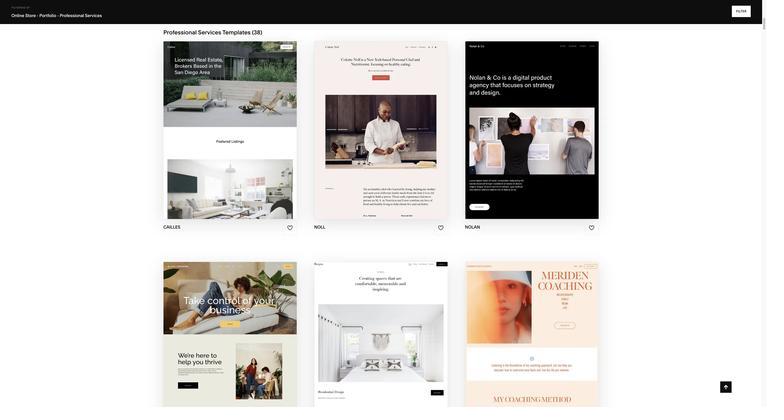 Task type: locate. For each thing, give the bounding box(es) containing it.
start for start with cailles
[[202, 120, 217, 126]]

meriden element
[[466, 262, 599, 408]]

with for meriden
[[519, 341, 532, 347]]

bergen inside preview bergen link
[[383, 351, 404, 357]]

0 horizontal spatial cailles
[[164, 225, 180, 230]]

bergen element
[[315, 262, 448, 408]]

-
[[37, 13, 38, 18], [57, 13, 59, 18]]

nolan inside start with nolan button
[[536, 120, 555, 126]]

cailles inside start with cailles button
[[233, 120, 254, 126]]

nolan image
[[466, 41, 599, 219]]

noll image
[[315, 41, 448, 219]]

0 horizontal spatial -
[[37, 13, 38, 18]]

bloom inside start with bloom button
[[234, 341, 253, 347]]

back to top image
[[724, 385, 729, 391]]

preview for preview meriden
[[509, 351, 531, 357]]

meriden up preview meriden
[[534, 341, 557, 347]]

bergen up preview bergen on the bottom
[[384, 341, 405, 347]]

1 horizontal spatial services
[[198, 29, 221, 36]]

2 vertical spatial noll
[[314, 225, 326, 230]]

start with noll button
[[356, 116, 407, 130]]

preview inside preview bloom "link"
[[209, 351, 232, 357]]

1 vertical spatial nolan
[[535, 130, 554, 136]]

meriden inside button
[[534, 341, 557, 347]]

start
[[202, 120, 217, 126], [356, 120, 372, 126], [505, 120, 520, 126], [203, 341, 218, 347], [353, 341, 368, 347], [502, 341, 518, 347]]

with for nolan
[[522, 120, 535, 126]]

preview for preview bloom
[[209, 351, 232, 357]]

0 vertical spatial bergen
[[384, 341, 405, 347]]

preview
[[363, 130, 385, 136], [511, 130, 534, 136], [209, 351, 232, 357], [359, 351, 382, 357], [509, 351, 531, 357]]

start with meriden button
[[502, 337, 563, 351]]

0 vertical spatial bloom
[[234, 341, 253, 347]]

preview inside preview noll link
[[363, 130, 385, 136]]

1 vertical spatial meriden
[[533, 351, 556, 357]]

2 - from the left
[[57, 13, 59, 18]]

0 vertical spatial noll
[[387, 120, 401, 126]]

0 vertical spatial nolan
[[536, 120, 555, 126]]

nolan
[[536, 120, 555, 126], [535, 130, 554, 136], [465, 225, 480, 230]]

preview meriden link
[[509, 347, 556, 361]]

professional services templates ( 38 )
[[164, 29, 262, 36]]

start with meriden
[[502, 341, 557, 347]]

filter
[[737, 9, 747, 13]]

1 - from the left
[[37, 13, 38, 18]]

start with nolan
[[505, 120, 555, 126]]

preview nolan
[[511, 130, 554, 136]]

start for start with nolan
[[505, 120, 520, 126]]

bloom down start with bloom
[[233, 351, 252, 357]]

preview bergen
[[359, 351, 404, 357]]

bergen
[[384, 341, 405, 347], [383, 351, 404, 357]]

preview down start with noll in the top of the page
[[363, 130, 385, 136]]

online
[[11, 13, 24, 18]]

1 horizontal spatial professional
[[164, 29, 197, 36]]

1 horizontal spatial cailles
[[233, 120, 254, 126]]

add nolan to your favorites list image
[[589, 225, 595, 231]]

0 vertical spatial cailles
[[233, 120, 254, 126]]

start with nolan button
[[505, 116, 560, 130]]

filtering
[[11, 6, 26, 9]]

online store - portfolio - professional services
[[11, 13, 102, 18]]

noll
[[387, 120, 401, 126], [387, 130, 400, 136], [314, 225, 326, 230]]

preview bloom
[[209, 351, 252, 357]]

- right portfolio at the left
[[57, 13, 59, 18]]

meriden down the start with meriden
[[533, 351, 556, 357]]

bergen down start with bergen
[[383, 351, 404, 357]]

- right store
[[37, 13, 38, 18]]

start with cailles button
[[202, 116, 259, 130]]

bloom inside preview bloom "link"
[[233, 351, 252, 357]]

preview for preview noll
[[363, 130, 385, 136]]

preview inside preview bergen link
[[359, 351, 382, 357]]

1 vertical spatial services
[[198, 29, 221, 36]]

0 vertical spatial services
[[85, 13, 102, 18]]

start with bergen button
[[353, 337, 410, 351]]

1 horizontal spatial -
[[57, 13, 59, 18]]

meriden
[[534, 341, 557, 347], [533, 351, 556, 357]]

start with cailles
[[202, 120, 254, 126]]

)
[[261, 29, 262, 36]]

0 vertical spatial meriden
[[534, 341, 557, 347]]

bloom image
[[164, 262, 297, 408]]

0 vertical spatial professional
[[60, 13, 84, 18]]

filter button
[[733, 6, 752, 17]]

bloom up preview bloom
[[234, 341, 253, 347]]

with
[[218, 120, 232, 126], [373, 120, 386, 126], [522, 120, 535, 126], [219, 341, 233, 347], [370, 341, 383, 347], [519, 341, 532, 347]]

preview down the start with meriden
[[509, 351, 531, 357]]

start for start with bloom
[[203, 341, 218, 347]]

bloom element
[[164, 262, 297, 408]]

bloom
[[234, 341, 253, 347], [233, 351, 252, 357]]

bergen inside start with bergen button
[[384, 341, 405, 347]]

1 vertical spatial bloom
[[233, 351, 252, 357]]

preview down start with bloom
[[209, 351, 232, 357]]

preview down start with nolan
[[511, 130, 534, 136]]

start with noll
[[356, 120, 401, 126]]

preview inside 'preview nolan' link
[[511, 130, 534, 136]]

preview down start with bergen
[[359, 351, 382, 357]]

professional
[[60, 13, 84, 18], [164, 29, 197, 36]]

cailles image
[[164, 41, 297, 219]]

1 vertical spatial bergen
[[383, 351, 404, 357]]

cailles
[[233, 120, 254, 126], [164, 225, 180, 230]]

preview inside "preview meriden" link
[[509, 351, 531, 357]]

1 vertical spatial professional
[[164, 29, 197, 36]]

services
[[85, 13, 102, 18], [198, 29, 221, 36]]



Task type: vqa. For each thing, say whether or not it's contained in the screenshot.
the top Professional
yes



Task type: describe. For each thing, give the bounding box(es) containing it.
preview nolan link
[[511, 126, 554, 140]]

start with bergen
[[353, 341, 405, 347]]

filtering by
[[11, 6, 30, 9]]

store
[[25, 13, 36, 18]]

bergen image
[[315, 262, 448, 408]]

start with bloom button
[[203, 337, 258, 351]]

preview meriden
[[509, 351, 556, 357]]

start for start with meriden
[[502, 341, 518, 347]]

templates
[[223, 29, 251, 36]]

by
[[27, 6, 30, 9]]

preview noll link
[[363, 126, 400, 140]]

noll inside button
[[387, 120, 401, 126]]

preview noll
[[363, 130, 400, 136]]

meriden image
[[466, 262, 599, 408]]

with for bloom
[[219, 341, 233, 347]]

add cailles to your favorites list image
[[287, 225, 293, 231]]

with for bergen
[[370, 341, 383, 347]]

(
[[252, 29, 254, 36]]

1 vertical spatial noll
[[387, 130, 400, 136]]

add noll to your favorites list image
[[438, 225, 444, 231]]

38
[[254, 29, 261, 36]]

0 horizontal spatial professional
[[60, 13, 84, 18]]

start for start with bergen
[[353, 341, 368, 347]]

with for noll
[[373, 120, 386, 126]]

preview bergen link
[[359, 347, 404, 361]]

preview bloom link
[[209, 347, 252, 361]]

portfolio
[[39, 13, 56, 18]]

start with bloom
[[203, 341, 253, 347]]

0 horizontal spatial services
[[85, 13, 102, 18]]

nolan element
[[466, 41, 599, 219]]

nolan inside 'preview nolan' link
[[535, 130, 554, 136]]

1 vertical spatial cailles
[[164, 225, 180, 230]]

cailles element
[[164, 41, 297, 219]]

with for cailles
[[218, 120, 232, 126]]

2 vertical spatial nolan
[[465, 225, 480, 230]]

preview for preview bergen
[[359, 351, 382, 357]]

preview for preview nolan
[[511, 130, 534, 136]]

noll element
[[315, 41, 448, 219]]

start for start with noll
[[356, 120, 372, 126]]



